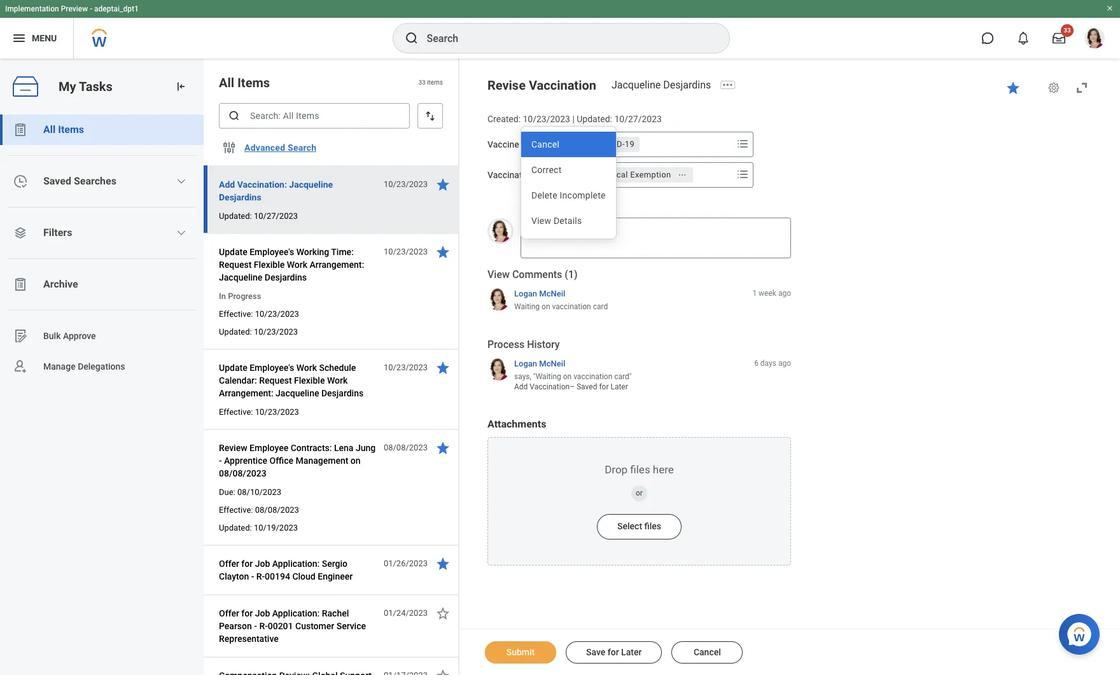Task type: describe. For each thing, give the bounding box(es) containing it.
update for update employee's work schedule calendar: request flexible work arrangement: jacqueline desjardins
[[219, 363, 248, 373]]

transformation import image
[[175, 80, 187, 93]]

updated: 10/27/2023
[[219, 211, 298, 221]]

process history region
[[488, 338, 792, 397]]

vaccine type
[[488, 139, 541, 150]]

clipboard image for all items
[[13, 122, 28, 138]]

saved searches button
[[0, 166, 204, 197]]

related actions image
[[679, 170, 688, 179]]

contracts:
[[291, 443, 332, 453]]

advanced search
[[245, 143, 317, 153]]

6 days ago
[[755, 359, 792, 368]]

prompts image for vaccination status
[[735, 167, 751, 182]]

6
[[755, 359, 759, 368]]

engineer
[[318, 572, 353, 582]]

1
[[753, 289, 757, 298]]

correct
[[532, 165, 562, 175]]

mcneil for history
[[540, 359, 566, 369]]

effective: 08/08/2023
[[219, 506, 299, 515]]

working
[[297, 247, 329, 257]]

33 items
[[419, 79, 443, 86]]

enter your comment
[[521, 207, 595, 217]]

item list element
[[204, 59, 460, 676]]

bulk approve
[[43, 331, 96, 341]]

application: for cloud
[[272, 559, 320, 569]]

"waiting
[[534, 373, 562, 382]]

menu containing cancel
[[522, 132, 616, 234]]

jacqueline inside 'add vaccination: jacqueline desjardins'
[[289, 180, 333, 190]]

progress
[[228, 292, 261, 301]]

offer for offer for job application: rachel pearson ‎- r-00201 customer service representative
[[219, 609, 239, 619]]

vaccination status
[[488, 170, 563, 180]]

01/26/2023
[[384, 559, 428, 569]]

job for 00201
[[255, 609, 270, 619]]

x small image
[[583, 138, 595, 151]]

submit button
[[485, 642, 557, 664]]

save
[[587, 648, 606, 658]]

sort image
[[424, 110, 437, 122]]

on inside says, "waiting on vaccination card" add vaccination – saved for later
[[563, 373, 572, 382]]

ago for process history
[[779, 359, 792, 368]]

33 button
[[1046, 24, 1074, 52]]

filters
[[43, 227, 72, 239]]

attachments region
[[488, 419, 792, 566]]

search image
[[404, 31, 419, 46]]

1 effective: 10/23/2023 from the top
[[219, 310, 299, 319]]

0 vertical spatial 08/08/2023
[[384, 443, 428, 453]]

0 vertical spatial cancel button
[[522, 132, 616, 157]]

0 vertical spatial vaccination
[[553, 303, 591, 312]]

clock check image
[[13, 174, 28, 189]]

process
[[488, 339, 525, 351]]

manage
[[43, 362, 76, 372]]

for for save for later
[[608, 648, 619, 658]]

updated: for updated: 10/19/2023
[[219, 524, 252, 533]]

medical exemption element
[[598, 169, 672, 181]]

advanced search button
[[239, 135, 322, 161]]

add inside says, "waiting on vaccination card" add vaccination – saved for later
[[515, 383, 528, 392]]

10/27/2023 inside item list "element"
[[254, 211, 298, 221]]

calendar:
[[219, 376, 257, 386]]

vaccine
[[488, 139, 520, 150]]

status
[[537, 170, 563, 180]]

menu button
[[0, 18, 73, 59]]

employee's for flexible
[[250, 247, 294, 257]]

correct button
[[522, 157, 616, 183]]

due: 08/10/2023
[[219, 488, 282, 497]]

2 vertical spatial work
[[327, 376, 348, 386]]

1 week ago
[[753, 289, 792, 298]]

vaccination inside says, "waiting on vaccination card" add vaccination – saved for later
[[574, 373, 613, 382]]

customer
[[296, 622, 335, 632]]

application: for customer
[[272, 609, 320, 619]]

job for 00194
[[255, 559, 270, 569]]

office
[[270, 456, 294, 466]]

items inside button
[[58, 124, 84, 136]]

enter
[[521, 207, 540, 217]]

implementation
[[5, 4, 59, 13]]

card
[[593, 303, 608, 312]]

comments
[[513, 269, 563, 281]]

chevron down image
[[177, 176, 187, 187]]

covid-19, press delete to clear value. option
[[580, 137, 640, 152]]

my tasks
[[59, 79, 113, 94]]

(1)
[[565, 269, 578, 281]]

offer for job application: rachel pearson ‎- r-00201 customer service representative
[[219, 609, 366, 645]]

2 effective: 10/23/2023 from the top
[[219, 408, 299, 417]]

items inside item list "element"
[[238, 75, 270, 90]]

medical exemption, press delete to clear value. option
[[580, 167, 694, 183]]

pearson
[[219, 622, 252, 632]]

preview
[[61, 4, 88, 13]]

representative
[[219, 634, 279, 645]]

covid-19 element
[[598, 139, 635, 150]]

Search Workday  search field
[[427, 24, 703, 52]]

vaccination:
[[237, 180, 287, 190]]

incomplete
[[560, 190, 606, 201]]

search image
[[228, 110, 241, 122]]

2 vertical spatial 08/08/2023
[[255, 506, 299, 515]]

covid-19
[[598, 139, 635, 149]]

employee
[[250, 443, 289, 453]]

33 for 33
[[1064, 27, 1072, 34]]

00201
[[268, 622, 293, 632]]

in progress
[[219, 292, 261, 301]]

service
[[337, 622, 366, 632]]

view comments (1)
[[488, 269, 578, 281]]

- inside review employee contracts: lena jung - apprentice office management on 08/08/2023
[[219, 456, 222, 466]]

revise
[[488, 78, 526, 93]]

or
[[636, 489, 643, 498]]

effective: for update employee's working time: request flexible work arrangement: jacqueline desjardins
[[219, 310, 253, 319]]

1 vertical spatial vaccination
[[488, 170, 535, 180]]

mcneil for comments
[[540, 289, 566, 298]]

review employee contracts: lena jung - apprentice office management on 08/08/2023
[[219, 443, 376, 479]]

week
[[759, 289, 777, 298]]

jung
[[356, 443, 376, 453]]

approve
[[63, 331, 96, 341]]

days
[[761, 359, 777, 368]]

star image for add vaccination: jacqueline desjardins
[[436, 177, 451, 192]]

Search: All Items text field
[[219, 103, 410, 129]]

fullscreen image
[[1075, 80, 1090, 96]]

chevron down image
[[177, 228, 187, 238]]

user plus image
[[13, 359, 28, 375]]

process history
[[488, 339, 560, 351]]

jacqueline desjardins element
[[612, 79, 719, 91]]

exemption
[[631, 170, 672, 179]]

request inside 'update employee's working time: request flexible work arrangement: jacqueline desjardins'
[[219, 260, 252, 270]]

offer for offer for job application: sergio clayton ‎- r-00194 cloud engineer
[[219, 559, 239, 569]]

apprentice
[[224, 456, 268, 466]]

work inside 'update employee's working time: request flexible work arrangement: jacqueline desjardins'
[[287, 260, 308, 270]]

clayton
[[219, 572, 249, 582]]

filters button
[[0, 218, 204, 248]]

archive
[[43, 278, 78, 290]]

delete incomplete button
[[522, 183, 616, 208]]

update for update employee's working time: request flexible work arrangement: jacqueline desjardins
[[219, 247, 248, 257]]

all items inside all items button
[[43, 124, 84, 136]]

add vaccination: jacqueline desjardins
[[219, 180, 333, 203]]

due:
[[219, 488, 235, 497]]

0 vertical spatial on
[[542, 303, 551, 312]]

all items inside item list "element"
[[219, 75, 270, 90]]

rachel
[[322, 609, 349, 619]]

star image for update employee's work schedule calendar: request flexible work arrangement: jacqueline desjardins
[[436, 361, 451, 376]]

view for view comments (1)
[[488, 269, 510, 281]]

action bar region
[[460, 629, 1121, 676]]

arrangement: inside 'update employee's working time: request flexible work arrangement: jacqueline desjardins'
[[310, 260, 364, 270]]

‎- for pearson
[[254, 622, 257, 632]]

medical
[[598, 170, 628, 179]]

gear image
[[1048, 82, 1061, 94]]

logan for comments
[[515, 289, 538, 298]]

list containing all items
[[0, 115, 204, 382]]

star image for review employee contracts: lena jung - apprentice office management on 08/08/2023
[[436, 441, 451, 456]]

saved inside says, "waiting on vaccination card" add vaccination – saved for later
[[577, 383, 598, 392]]

1 vertical spatial work
[[297, 363, 317, 373]]

rename image
[[13, 329, 28, 344]]

saved searches
[[43, 175, 116, 187]]

bulk
[[43, 331, 61, 341]]

configure image
[[222, 140, 237, 155]]

add inside 'add vaccination: jacqueline desjardins'
[[219, 180, 235, 190]]

08/08/2023 inside review employee contracts: lena jung - apprentice office management on 08/08/2023
[[219, 469, 267, 479]]

menu
[[32, 33, 57, 43]]

update employee's working time: request flexible work arrangement: jacqueline desjardins
[[219, 247, 364, 283]]

view details
[[532, 216, 582, 226]]



Task type: vqa. For each thing, say whether or not it's contained in the screenshot.
All
yes



Task type: locate. For each thing, give the bounding box(es) containing it.
0 horizontal spatial flexible
[[254, 260, 285, 270]]

advanced
[[245, 143, 286, 153]]

1 horizontal spatial arrangement:
[[310, 260, 364, 270]]

vaccination up '|'
[[529, 78, 597, 93]]

management
[[296, 456, 349, 466]]

delete
[[532, 190, 558, 201]]

0 horizontal spatial all
[[43, 124, 56, 136]]

star image
[[436, 177, 451, 192], [436, 361, 451, 376], [436, 441, 451, 456], [436, 606, 451, 622]]

1 horizontal spatial -
[[219, 456, 222, 466]]

time:
[[331, 247, 354, 257]]

0 vertical spatial clipboard image
[[13, 122, 28, 138]]

0 vertical spatial effective:
[[219, 310, 253, 319]]

clipboard image for archive
[[13, 277, 28, 292]]

1 vertical spatial effective:
[[219, 408, 253, 417]]

attachments
[[488, 419, 547, 431]]

0 vertical spatial application:
[[272, 559, 320, 569]]

0 horizontal spatial view
[[488, 269, 510, 281]]

0 horizontal spatial saved
[[43, 175, 71, 187]]

all items button
[[0, 115, 204, 145]]

10/23/2023
[[523, 114, 571, 124], [384, 180, 428, 189], [384, 247, 428, 257], [255, 310, 299, 319], [254, 327, 298, 337], [384, 363, 428, 373], [255, 408, 299, 417]]

work down schedule
[[327, 376, 348, 386]]

1 vertical spatial 33
[[419, 79, 426, 86]]

logan mcneil for history
[[515, 359, 566, 369]]

updated: right '|'
[[577, 114, 613, 124]]

10/27/2023 down 'add vaccination: jacqueline desjardins'
[[254, 211, 298, 221]]

job inside offer for job application: sergio clayton ‎- r-00194 cloud engineer
[[255, 559, 270, 569]]

application: inside offer for job application: rachel pearson ‎- r-00201 customer service representative
[[272, 609, 320, 619]]

1 horizontal spatial on
[[542, 303, 551, 312]]

effective: 10/23/2023 up updated: 10/23/2023
[[219, 310, 299, 319]]

r-
[[257, 572, 265, 582], [259, 622, 268, 632]]

1 logan mcneil from the top
[[515, 289, 566, 298]]

perspective image
[[13, 225, 28, 241]]

logan up says,
[[515, 359, 538, 369]]

all up search image
[[219, 75, 234, 90]]

effective: down in progress on the top left of page
[[219, 310, 253, 319]]

0 vertical spatial saved
[[43, 175, 71, 187]]

add left vaccination:
[[219, 180, 235, 190]]

ago for view comments (1)
[[779, 289, 792, 298]]

for inside says, "waiting on vaccination card" add vaccination – saved for later
[[600, 383, 609, 392]]

1 horizontal spatial all items
[[219, 75, 270, 90]]

‎- inside offer for job application: sergio clayton ‎- r-00194 cloud engineer
[[251, 572, 254, 582]]

for inside "action bar" region
[[608, 648, 619, 658]]

jacqueline desjardins
[[612, 79, 712, 91]]

star image
[[1006, 80, 1022, 96], [436, 245, 451, 260], [436, 557, 451, 572], [436, 669, 451, 676]]

‎- for clayton
[[251, 572, 254, 582]]

request right calendar:
[[259, 376, 292, 386]]

1 offer from the top
[[219, 559, 239, 569]]

r- inside offer for job application: rachel pearson ‎- r-00201 customer service representative
[[259, 622, 268, 632]]

1 star image from the top
[[436, 177, 451, 192]]

employee's down updated: 10/27/2023
[[250, 247, 294, 257]]

update employee's work schedule calendar: request flexible work arrangement: jacqueline desjardins button
[[219, 361, 377, 401]]

33 left the profile logan mcneil icon
[[1064, 27, 1072, 34]]

3 star image from the top
[[436, 441, 451, 456]]

mcneil up 'waiting on vaccination card'
[[540, 289, 566, 298]]

0 horizontal spatial -
[[90, 4, 92, 13]]

1 vertical spatial flexible
[[294, 376, 325, 386]]

0 vertical spatial -
[[90, 4, 92, 13]]

2 logan mcneil from the top
[[515, 359, 566, 369]]

1 vertical spatial arrangement:
[[219, 389, 274, 399]]

later inside says, "waiting on vaccination card" add vaccination – saved for later
[[611, 383, 628, 392]]

2 prompts image from the top
[[735, 167, 751, 182]]

flexible inside 'update employee's working time: request flexible work arrangement: jacqueline desjardins'
[[254, 260, 285, 270]]

arrangement: down calendar:
[[219, 389, 274, 399]]

1 update from the top
[[219, 247, 248, 257]]

1 horizontal spatial saved
[[577, 383, 598, 392]]

job up the 00201
[[255, 609, 270, 619]]

items down the my at the left of page
[[58, 124, 84, 136]]

r- for 00201
[[259, 622, 268, 632]]

employee's inside 'update employee's working time: request flexible work arrangement: jacqueline desjardins'
[[250, 247, 294, 257]]

select
[[618, 522, 643, 532]]

1 vertical spatial ‎-
[[254, 622, 257, 632]]

desjardins inside 'update employee's working time: request flexible work arrangement: jacqueline desjardins'
[[265, 273, 307, 283]]

later right the save at the bottom right
[[622, 648, 642, 658]]

updated: for updated: 10/23/2023
[[219, 327, 252, 337]]

updated: 10/19/2023
[[219, 524, 298, 533]]

saved right clock check image
[[43, 175, 71, 187]]

08/08/2023 down apprentice in the bottom left of the page
[[219, 469, 267, 479]]

employee's for request
[[250, 363, 294, 373]]

logan mcneil button up waiting
[[515, 288, 566, 299]]

all inside button
[[43, 124, 56, 136]]

cloud
[[293, 572, 316, 582]]

01/24/2023
[[384, 609, 428, 618]]

employee's photo (logan mcneil) image
[[488, 218, 514, 245]]

menu banner
[[0, 0, 1121, 59]]

- down review
[[219, 456, 222, 466]]

0 horizontal spatial on
[[351, 456, 361, 466]]

update up calendar:
[[219, 363, 248, 373]]

profile logan mcneil image
[[1085, 28, 1106, 51]]

notifications large image
[[1018, 32, 1031, 45]]

for up pearson
[[242, 609, 253, 619]]

offer
[[219, 559, 239, 569], [219, 609, 239, 619]]

effective: for review employee contracts: lena jung - apprentice office management on 08/08/2023
[[219, 506, 253, 515]]

prompts image for vaccine type
[[735, 136, 751, 151]]

ago right days
[[779, 359, 792, 368]]

1 vertical spatial 10/27/2023
[[254, 211, 298, 221]]

0 horizontal spatial items
[[58, 124, 84, 136]]

1 horizontal spatial view
[[532, 216, 552, 226]]

submit
[[507, 648, 535, 658]]

0 horizontal spatial add
[[219, 180, 235, 190]]

request up in progress on the top left of page
[[219, 260, 252, 270]]

logan inside process history region
[[515, 359, 538, 369]]

0 vertical spatial ago
[[779, 289, 792, 298]]

1 vertical spatial prompts image
[[735, 167, 751, 182]]

arrangement: down time:
[[310, 260, 364, 270]]

later inside button
[[622, 648, 642, 658]]

for right –
[[600, 383, 609, 392]]

1 vertical spatial 08/08/2023
[[219, 469, 267, 479]]

application: up the 00201
[[272, 609, 320, 619]]

comment
[[560, 207, 595, 217]]

effective: down due:
[[219, 506, 253, 515]]

3 effective: from the top
[[219, 506, 253, 515]]

clipboard image
[[13, 122, 28, 138], [13, 277, 28, 292]]

all up saved searches
[[43, 124, 56, 136]]

clipboard image inside all items button
[[13, 122, 28, 138]]

r- for 00194
[[257, 572, 265, 582]]

select files button
[[597, 515, 682, 540]]

08/08/2023 up 10/19/2023
[[255, 506, 299, 515]]

saved
[[43, 175, 71, 187], [577, 383, 598, 392]]

review employee contracts: lena jung - apprentice office management on 08/08/2023 button
[[219, 441, 377, 482]]

1 vertical spatial effective: 10/23/2023
[[219, 408, 299, 417]]

0 vertical spatial logan mcneil button
[[515, 288, 566, 299]]

1 vertical spatial offer
[[219, 609, 239, 619]]

saved right –
[[577, 383, 598, 392]]

jacqueline up the 19
[[612, 79, 661, 91]]

mcneil inside process history region
[[540, 359, 566, 369]]

0 horizontal spatial all items
[[43, 124, 84, 136]]

1 vertical spatial clipboard image
[[13, 277, 28, 292]]

1 prompts image from the top
[[735, 136, 751, 151]]

on inside review employee contracts: lena jung - apprentice office management on 08/08/2023
[[351, 456, 361, 466]]

1 vertical spatial cancel
[[694, 648, 722, 658]]

update
[[219, 247, 248, 257], [219, 363, 248, 373]]

2 offer from the top
[[219, 609, 239, 619]]

|
[[573, 114, 575, 124]]

created: 10/23/2023 | updated: 10/27/2023
[[488, 114, 662, 124]]

work left schedule
[[297, 363, 317, 373]]

r- up representative
[[259, 622, 268, 632]]

select files
[[618, 522, 662, 532]]

1 vertical spatial job
[[255, 609, 270, 619]]

jacqueline inside update employee's work schedule calendar: request flexible work arrangement: jacqueline desjardins
[[276, 389, 319, 399]]

prompts image
[[735, 136, 751, 151], [735, 167, 751, 182]]

flexible inside update employee's work schedule calendar: request flexible work arrangement: jacqueline desjardins
[[294, 376, 325, 386]]

0 horizontal spatial 33
[[419, 79, 426, 86]]

updated: 10/23/2023
[[219, 327, 298, 337]]

2 horizontal spatial on
[[563, 373, 572, 382]]

08/08/2023
[[384, 443, 428, 453], [219, 469, 267, 479], [255, 506, 299, 515]]

33 inside item list "element"
[[419, 79, 426, 86]]

schedule
[[319, 363, 356, 373]]

33 for 33 items
[[419, 79, 426, 86]]

2 ago from the top
[[779, 359, 792, 368]]

‎-
[[251, 572, 254, 582], [254, 622, 257, 632]]

flexible up the progress
[[254, 260, 285, 270]]

0 vertical spatial flexible
[[254, 260, 285, 270]]

created:
[[488, 114, 521, 124]]

logan mcneil button inside process history region
[[515, 358, 566, 369]]

0 horizontal spatial cancel
[[532, 139, 560, 150]]

1 horizontal spatial add
[[515, 383, 528, 392]]

review
[[219, 443, 247, 453]]

cancel inside "action bar" region
[[694, 648, 722, 658]]

for for offer for job application: sergio clayton ‎- r-00194 cloud engineer
[[242, 559, 253, 569]]

‎- up representative
[[254, 622, 257, 632]]

1 job from the top
[[255, 559, 270, 569]]

logan mcneil button for comments
[[515, 288, 566, 299]]

0 vertical spatial 33
[[1064, 27, 1072, 34]]

r- right clayton
[[257, 572, 265, 582]]

updated: down vaccination:
[[219, 211, 252, 221]]

waiting
[[515, 303, 540, 312]]

offer for job application: rachel pearson ‎- r-00201 customer service representative button
[[219, 606, 377, 647]]

effective: 10/23/2023
[[219, 310, 299, 319], [219, 408, 299, 417]]

says,
[[515, 373, 532, 382]]

for inside offer for job application: rachel pearson ‎- r-00201 customer service representative
[[242, 609, 253, 619]]

logan mcneil
[[515, 289, 566, 298], [515, 359, 566, 369]]

updated: for updated: 10/27/2023
[[219, 211, 252, 221]]

0 vertical spatial view
[[532, 216, 552, 226]]

add down says,
[[515, 383, 528, 392]]

update inside update employee's work schedule calendar: request flexible work arrangement: jacqueline desjardins
[[219, 363, 248, 373]]

logan mcneil inside process history region
[[515, 359, 566, 369]]

offer for job application: sergio clayton ‎- r-00194 cloud engineer button
[[219, 557, 377, 585]]

later down card"
[[611, 383, 628, 392]]

1 vertical spatial all items
[[43, 124, 84, 136]]

1 horizontal spatial 10/27/2023
[[615, 114, 662, 124]]

offer inside offer for job application: sergio clayton ‎- r-00194 cloud engineer
[[219, 559, 239, 569]]

33
[[1064, 27, 1072, 34], [419, 79, 426, 86]]

view for view details
[[532, 216, 552, 226]]

1 horizontal spatial items
[[238, 75, 270, 90]]

0 vertical spatial prompts image
[[735, 136, 751, 151]]

add
[[219, 180, 235, 190], [515, 383, 528, 392]]

desjardins
[[664, 79, 712, 91], [219, 192, 262, 203], [265, 273, 307, 283], [322, 389, 364, 399]]

update down updated: 10/27/2023
[[219, 247, 248, 257]]

‎- right clayton
[[251, 572, 254, 582]]

updated: down in progress on the top left of page
[[219, 327, 252, 337]]

0 horizontal spatial arrangement:
[[219, 389, 274, 399]]

logan mcneil up "waiting
[[515, 359, 566, 369]]

ago right the week on the right
[[779, 289, 792, 298]]

2 logan from the top
[[515, 359, 538, 369]]

job up 00194
[[255, 559, 270, 569]]

sergio
[[322, 559, 348, 569]]

request
[[219, 260, 252, 270], [259, 376, 292, 386]]

0 vertical spatial request
[[219, 260, 252, 270]]

offer inside offer for job application: rachel pearson ‎- r-00201 customer service representative
[[219, 609, 239, 619]]

flexible down schedule
[[294, 376, 325, 386]]

1 mcneil from the top
[[540, 289, 566, 298]]

33 inside button
[[1064, 27, 1072, 34]]

1 vertical spatial view
[[488, 269, 510, 281]]

- right the preview
[[90, 4, 92, 13]]

bulk approve link
[[0, 321, 204, 352]]

clipboard image up clock check image
[[13, 122, 28, 138]]

vaccination up –
[[574, 373, 613, 382]]

1 vertical spatial mcneil
[[540, 359, 566, 369]]

view down delete
[[532, 216, 552, 226]]

logan for history
[[515, 359, 538, 369]]

application: inside offer for job application: sergio clayton ‎- r-00194 cloud engineer
[[272, 559, 320, 569]]

vaccination down "waiting
[[530, 383, 570, 392]]

logan mcneil button for history
[[515, 358, 566, 369]]

effective:
[[219, 310, 253, 319], [219, 408, 253, 417], [219, 506, 253, 515]]

2 vertical spatial vaccination
[[530, 383, 570, 392]]

effective: down calendar:
[[219, 408, 253, 417]]

job inside offer for job application: rachel pearson ‎- r-00201 customer service representative
[[255, 609, 270, 619]]

08/08/2023 right jung
[[384, 443, 428, 453]]

1 vertical spatial all
[[43, 124, 56, 136]]

1 vertical spatial on
[[563, 373, 572, 382]]

logan mcneil for comments
[[515, 289, 566, 298]]

all items up search image
[[219, 75, 270, 90]]

1 clipboard image from the top
[[13, 122, 28, 138]]

‎- inside offer for job application: rachel pearson ‎- r-00201 customer service representative
[[254, 622, 257, 632]]

offer up pearson
[[219, 609, 239, 619]]

0 vertical spatial work
[[287, 260, 308, 270]]

2 clipboard image from the top
[[13, 277, 28, 292]]

jacqueline inside 'update employee's working time: request flexible work arrangement: jacqueline desjardins'
[[219, 273, 263, 283]]

2 job from the top
[[255, 609, 270, 619]]

on right waiting
[[542, 303, 551, 312]]

updated: down effective: 08/08/2023
[[219, 524, 252, 533]]

0 vertical spatial r-
[[257, 572, 265, 582]]

desjardins inside 'add vaccination: jacqueline desjardins'
[[219, 192, 262, 203]]

inbox large image
[[1053, 32, 1066, 45]]

2 employee's from the top
[[250, 363, 294, 373]]

for inside offer for job application: sergio clayton ‎- r-00194 cloud engineer
[[242, 559, 253, 569]]

0 vertical spatial employee's
[[250, 247, 294, 257]]

1 horizontal spatial all
[[219, 75, 234, 90]]

0 horizontal spatial 10/27/2023
[[254, 211, 298, 221]]

2 update from the top
[[219, 363, 248, 373]]

19
[[625, 139, 635, 149]]

arrangement: inside update employee's work schedule calendar: request flexible work arrangement: jacqueline desjardins
[[219, 389, 274, 399]]

2 effective: from the top
[[219, 408, 253, 417]]

for for offer for job application: rachel pearson ‎- r-00201 customer service representative
[[242, 609, 253, 619]]

1 vertical spatial cancel button
[[672, 642, 744, 664]]

your
[[542, 207, 558, 217]]

1 vertical spatial ago
[[779, 359, 792, 368]]

0 vertical spatial offer
[[219, 559, 239, 569]]

0 vertical spatial all
[[219, 75, 234, 90]]

menu
[[522, 132, 616, 234]]

ago inside process history region
[[779, 359, 792, 368]]

0 vertical spatial cancel
[[532, 139, 560, 150]]

- inside 'menu' banner
[[90, 4, 92, 13]]

view inside button
[[532, 216, 552, 226]]

0 vertical spatial all items
[[219, 75, 270, 90]]

jacqueline
[[612, 79, 661, 91], [289, 180, 333, 190], [219, 273, 263, 283], [276, 389, 319, 399]]

clipboard image inside archive 'button'
[[13, 277, 28, 292]]

1 vertical spatial request
[[259, 376, 292, 386]]

1 ago from the top
[[779, 289, 792, 298]]

job
[[255, 559, 270, 569], [255, 609, 270, 619]]

logan mcneil button up "waiting
[[515, 358, 566, 369]]

0 vertical spatial update
[[219, 247, 248, 257]]

later
[[611, 383, 628, 392], [622, 648, 642, 658]]

waiting on vaccination card
[[515, 303, 608, 312]]

0 vertical spatial logan mcneil
[[515, 289, 566, 298]]

view
[[532, 216, 552, 226], [488, 269, 510, 281]]

1 horizontal spatial 33
[[1064, 27, 1072, 34]]

1 vertical spatial logan mcneil
[[515, 359, 566, 369]]

0 vertical spatial effective: 10/23/2023
[[219, 310, 299, 319]]

33 left items
[[419, 79, 426, 86]]

2 star image from the top
[[436, 361, 451, 376]]

my
[[59, 79, 76, 94]]

1 vertical spatial logan
[[515, 359, 538, 369]]

vaccination down vaccine type at top left
[[488, 170, 535, 180]]

–
[[570, 383, 575, 392]]

1 application: from the top
[[272, 559, 320, 569]]

covid-
[[598, 139, 625, 149]]

my tasks element
[[0, 59, 204, 676]]

jacqueline up in progress on the top left of page
[[219, 273, 263, 283]]

offer up clayton
[[219, 559, 239, 569]]

items
[[427, 79, 443, 86]]

jacqueline down schedule
[[276, 389, 319, 399]]

1 vertical spatial -
[[219, 456, 222, 466]]

2 application: from the top
[[272, 609, 320, 619]]

2 vertical spatial on
[[351, 456, 361, 466]]

for right the save at the bottom right
[[608, 648, 619, 658]]

1 horizontal spatial flexible
[[294, 376, 325, 386]]

logan mcneil up waiting
[[515, 289, 566, 298]]

tasks
[[79, 79, 113, 94]]

desjardins inside update employee's work schedule calendar: request flexible work arrangement: jacqueline desjardins
[[322, 389, 364, 399]]

logan up waiting
[[515, 289, 538, 298]]

employee's inside update employee's work schedule calendar: request flexible work arrangement: jacqueline desjardins
[[250, 363, 294, 373]]

saved inside dropdown button
[[43, 175, 71, 187]]

1 vertical spatial application:
[[272, 609, 320, 619]]

mcneil up "waiting
[[540, 359, 566, 369]]

enter your comment text field
[[521, 218, 792, 259]]

0 vertical spatial arrangement:
[[310, 260, 364, 270]]

all items
[[219, 75, 270, 90], [43, 124, 84, 136]]

2 logan mcneil button from the top
[[515, 358, 566, 369]]

update inside 'update employee's working time: request flexible work arrangement: jacqueline desjardins'
[[219, 247, 248, 257]]

add vaccination: jacqueline desjardins button
[[219, 177, 377, 205]]

application: up cloud at left bottom
[[272, 559, 320, 569]]

in
[[219, 292, 226, 301]]

0 vertical spatial mcneil
[[540, 289, 566, 298]]

1 effective: from the top
[[219, 310, 253, 319]]

vaccination inside says, "waiting on vaccination card" add vaccination – saved for later
[[530, 383, 570, 392]]

view left comments
[[488, 269, 510, 281]]

vaccination left card
[[553, 303, 591, 312]]

on up –
[[563, 373, 572, 382]]

0 vertical spatial vaccination
[[529, 78, 597, 93]]

list
[[0, 115, 204, 382]]

files
[[645, 522, 662, 532]]

0 vertical spatial logan
[[515, 289, 538, 298]]

mcneil
[[540, 289, 566, 298], [540, 359, 566, 369]]

1 vertical spatial vaccination
[[574, 373, 613, 382]]

1 employee's from the top
[[250, 247, 294, 257]]

1 vertical spatial items
[[58, 124, 84, 136]]

1 vertical spatial logan mcneil button
[[515, 358, 566, 369]]

1 vertical spatial add
[[515, 383, 528, 392]]

0 horizontal spatial request
[[219, 260, 252, 270]]

manage delegations
[[43, 362, 125, 372]]

archive button
[[0, 269, 204, 300]]

items up search image
[[238, 75, 270, 90]]

0 vertical spatial items
[[238, 75, 270, 90]]

1 vertical spatial update
[[219, 363, 248, 373]]

close environment banner image
[[1107, 4, 1115, 12]]

1 horizontal spatial request
[[259, 376, 292, 386]]

0 horizontal spatial cancel button
[[522, 132, 616, 157]]

10/27/2023 up the 19
[[615, 114, 662, 124]]

justify image
[[11, 31, 27, 46]]

jacqueline down search
[[289, 180, 333, 190]]

4 star image from the top
[[436, 606, 451, 622]]

0 vertical spatial add
[[219, 180, 235, 190]]

employee's up calendar:
[[250, 363, 294, 373]]

r- inside offer for job application: sergio clayton ‎- r-00194 cloud engineer
[[257, 572, 265, 582]]

2 mcneil from the top
[[540, 359, 566, 369]]

lena
[[334, 443, 354, 453]]

history
[[527, 339, 560, 351]]

all inside item list "element"
[[219, 75, 234, 90]]

all items down the my at the left of page
[[43, 124, 84, 136]]

searches
[[74, 175, 116, 187]]

1 logan from the top
[[515, 289, 538, 298]]

effective: 10/23/2023 up employee
[[219, 408, 299, 417]]

10/19/2023
[[254, 524, 298, 533]]

1 logan mcneil button from the top
[[515, 288, 566, 299]]

1 vertical spatial later
[[622, 648, 642, 658]]

2 vertical spatial effective:
[[219, 506, 253, 515]]

1 horizontal spatial cancel button
[[672, 642, 744, 664]]

implementation preview -   adeptai_dpt1
[[5, 4, 139, 13]]

work down the working
[[287, 260, 308, 270]]

request inside update employee's work schedule calendar: request flexible work arrangement: jacqueline desjardins
[[259, 376, 292, 386]]

clipboard image left archive
[[13, 277, 28, 292]]

for up clayton
[[242, 559, 253, 569]]

on down jung
[[351, 456, 361, 466]]

0 vertical spatial ‎-
[[251, 572, 254, 582]]



